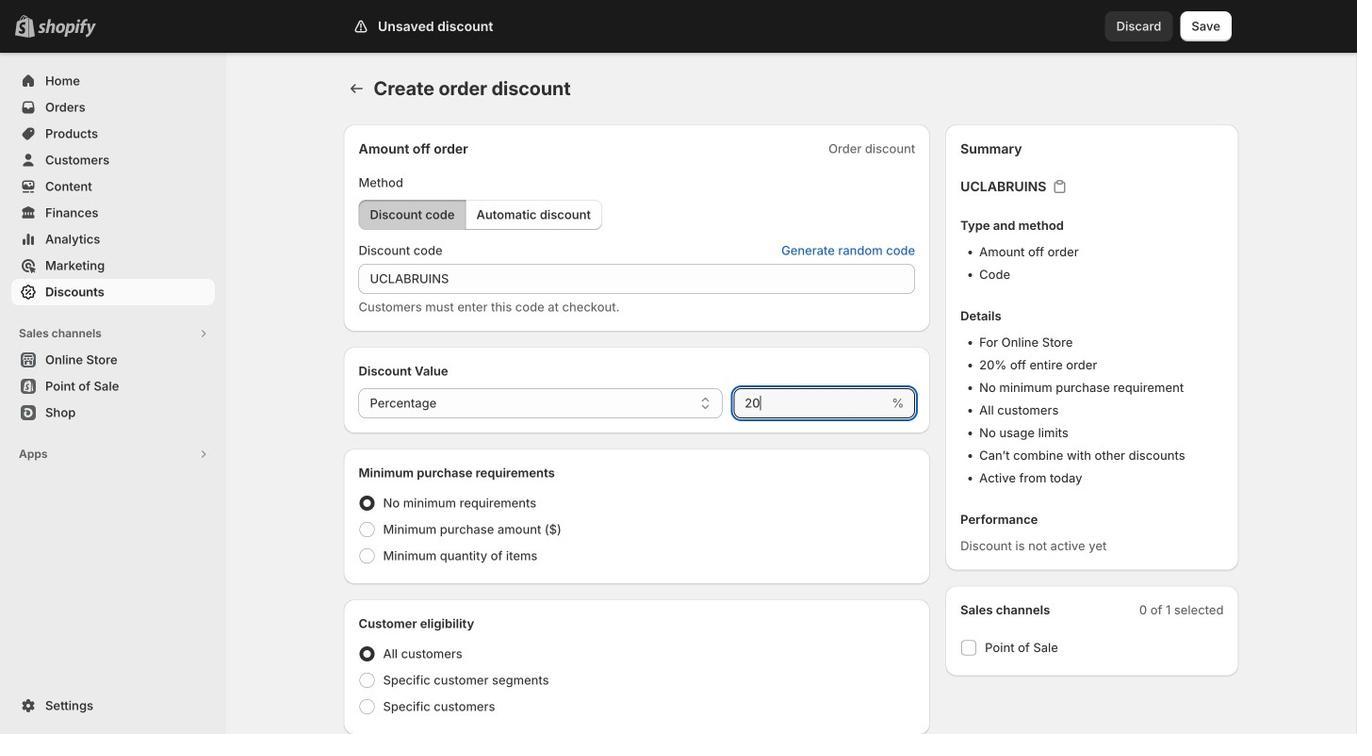 Task type: describe. For each thing, give the bounding box(es) containing it.
shopify image
[[38, 19, 96, 37]]



Task type: vqa. For each thing, say whether or not it's contained in the screenshot.
"Shopify" image
yes



Task type: locate. For each thing, give the bounding box(es) containing it.
None text field
[[734, 388, 888, 418]]

None text field
[[359, 264, 915, 294]]



